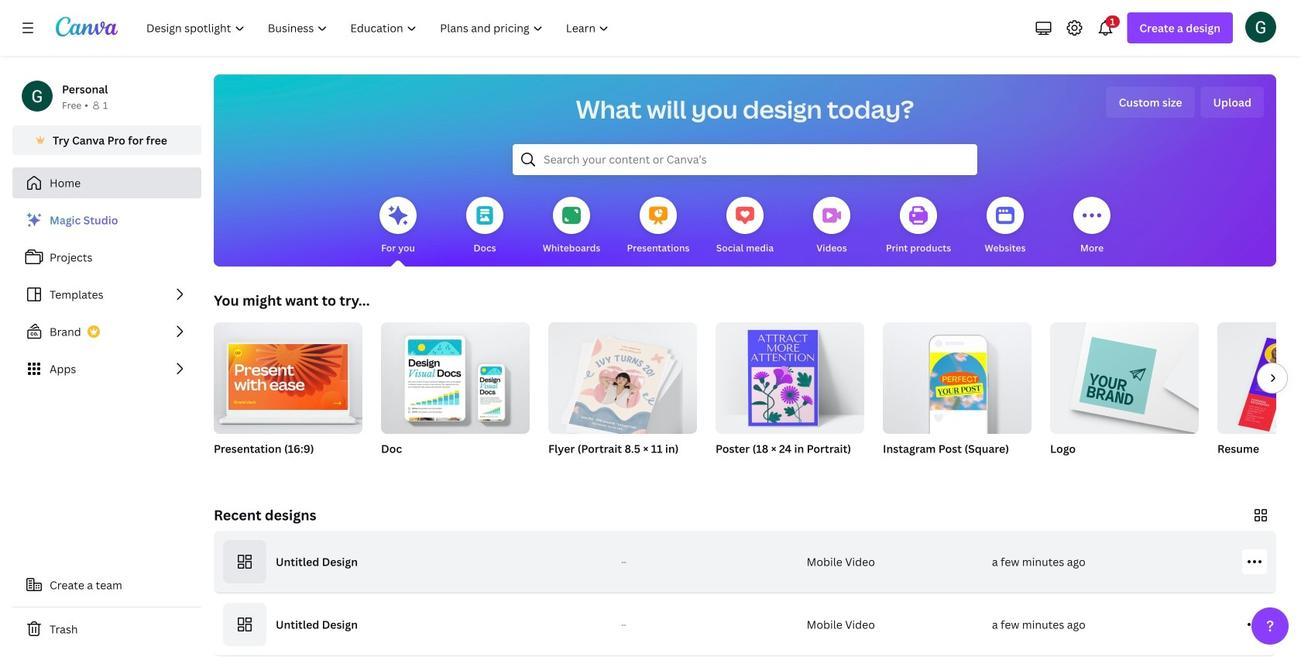 Task type: locate. For each thing, give the bounding box(es) containing it.
list
[[12, 205, 201, 384]]

None search field
[[513, 144, 978, 175]]

group
[[214, 316, 363, 476], [214, 316, 363, 434], [381, 316, 530, 476], [381, 316, 530, 434], [549, 316, 697, 476], [549, 316, 697, 439], [716, 316, 865, 476], [716, 316, 865, 434], [883, 316, 1032, 476], [883, 316, 1032, 434], [1051, 316, 1199, 476], [1051, 316, 1199, 434], [1218, 322, 1302, 476], [1218, 322, 1302, 434]]

greg robinson image
[[1246, 11, 1277, 42]]

top level navigation element
[[136, 12, 623, 43]]



Task type: describe. For each thing, give the bounding box(es) containing it.
Search search field
[[544, 145, 947, 174]]



